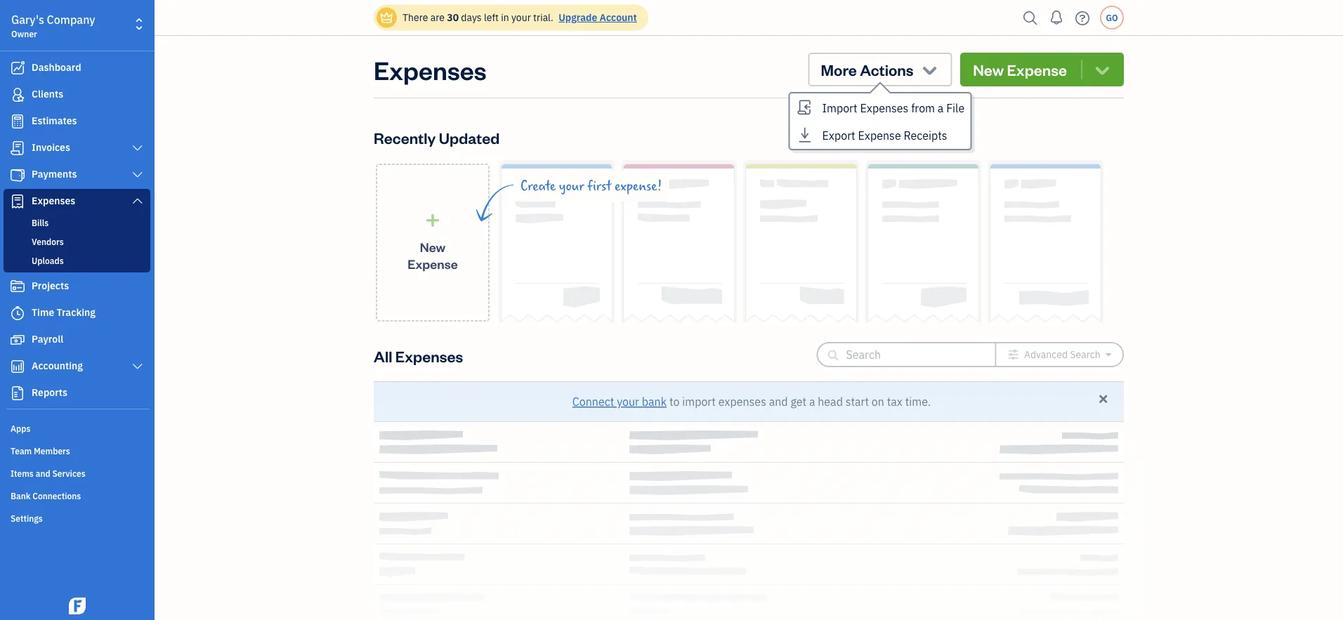 Task type: describe. For each thing, give the bounding box(es) containing it.
items and services
[[11, 468, 86, 479]]

new expense button
[[961, 53, 1124, 86]]

from
[[911, 100, 935, 115]]

in
[[501, 11, 509, 24]]

head
[[818, 395, 843, 409]]

export expense receipts
[[822, 128, 948, 143]]

projects
[[32, 279, 69, 292]]

import
[[822, 100, 858, 115]]

0 horizontal spatial your
[[511, 11, 531, 24]]

import expenses from a file button
[[790, 93, 971, 121]]

new expense inside new expense button
[[973, 59, 1067, 79]]

time
[[32, 306, 54, 319]]

uploads link
[[6, 252, 148, 269]]

get
[[791, 395, 807, 409]]

dashboard image
[[9, 61, 26, 75]]

estimates
[[32, 114, 77, 127]]

team members
[[11, 445, 70, 457]]

payment image
[[9, 168, 26, 182]]

money image
[[9, 333, 26, 347]]

go to help image
[[1072, 7, 1094, 28]]

bills link
[[6, 214, 148, 231]]

vendors
[[32, 236, 64, 247]]

connect
[[573, 395, 614, 409]]

to
[[670, 395, 680, 409]]

accounting link
[[4, 354, 150, 379]]

timer image
[[9, 306, 26, 320]]

bank connections link
[[4, 485, 150, 506]]

expenses right all
[[395, 346, 463, 366]]

go
[[1106, 12, 1118, 23]]

expenses inside button
[[860, 100, 909, 115]]

tracking
[[57, 306, 96, 319]]

there
[[403, 11, 428, 24]]

bank
[[11, 490, 31, 502]]

items
[[11, 468, 34, 479]]

new expense inside the new expense link
[[408, 239, 458, 272]]

expense image
[[9, 195, 26, 209]]

team members link
[[4, 440, 150, 461]]

expenses
[[719, 395, 767, 409]]

plus image
[[425, 213, 441, 227]]

payroll link
[[4, 327, 150, 353]]

client image
[[9, 88, 26, 102]]

receipts
[[904, 128, 948, 143]]

more actions
[[821, 59, 914, 79]]

chevron large down image for accounting
[[131, 361, 144, 372]]

0 horizontal spatial expense
[[408, 256, 458, 272]]

expenses link
[[4, 189, 150, 214]]

team
[[11, 445, 32, 457]]

crown image
[[379, 10, 394, 25]]

apps
[[11, 423, 31, 434]]

gary's company owner
[[11, 12, 95, 39]]

invoice image
[[9, 141, 26, 155]]

payments link
[[4, 162, 150, 188]]

Search text field
[[846, 344, 973, 366]]

actions
[[860, 59, 914, 79]]

estimate image
[[9, 115, 26, 129]]

first
[[588, 178, 612, 194]]

time tracking
[[32, 306, 96, 319]]

account
[[600, 11, 637, 24]]

there are 30 days left in your trial. upgrade account
[[403, 11, 637, 24]]

close image
[[1097, 393, 1110, 406]]

all
[[374, 346, 392, 366]]

left
[[484, 11, 499, 24]]

new inside button
[[973, 59, 1004, 79]]

expense!
[[615, 178, 662, 194]]

chevrondown image for new expense
[[1093, 60, 1112, 79]]

tax
[[887, 395, 903, 409]]

company
[[47, 12, 95, 27]]

search image
[[1020, 7, 1042, 28]]

owner
[[11, 28, 37, 39]]

chevron large down image for expenses
[[131, 195, 144, 207]]

freshbooks image
[[66, 598, 89, 615]]

bank connections
[[11, 490, 81, 502]]

export expense receipts link
[[790, 121, 971, 149]]

upgrade
[[559, 11, 597, 24]]

chevron large down image for payments
[[131, 169, 144, 181]]

connections
[[33, 490, 81, 502]]

chevrondown image for more actions
[[920, 60, 940, 79]]

on
[[872, 395, 885, 409]]

new inside 'new expense'
[[420, 239, 446, 255]]

projects link
[[4, 274, 150, 299]]



Task type: vqa. For each thing, say whether or not it's contained in the screenshot.
the top Expense
yes



Task type: locate. For each thing, give the bounding box(es) containing it.
clients link
[[4, 82, 150, 108]]

1 horizontal spatial new expense
[[973, 59, 1067, 79]]

expense down plus 'icon'
[[408, 256, 458, 272]]

chevron large down image for invoices
[[131, 143, 144, 154]]

2 chevron large down image from the top
[[131, 361, 144, 372]]

all expenses
[[374, 346, 463, 366]]

reports
[[32, 386, 67, 399]]

0 vertical spatial your
[[511, 11, 531, 24]]

chevron large down image
[[131, 143, 144, 154], [131, 195, 144, 207]]

a right get
[[809, 395, 815, 409]]

0 horizontal spatial new expense
[[408, 239, 458, 272]]

2 vertical spatial expense
[[408, 256, 458, 272]]

1 chevron large down image from the top
[[131, 169, 144, 181]]

bank
[[642, 395, 667, 409]]

vendors link
[[6, 233, 148, 250]]

recently updated
[[374, 128, 500, 148]]

0 horizontal spatial a
[[809, 395, 815, 409]]

import expenses from a file
[[822, 100, 965, 115]]

invoices
[[32, 141, 70, 154]]

export
[[822, 128, 856, 143]]

1 chevrondown image from the left
[[920, 60, 940, 79]]

go button
[[1100, 6, 1124, 30]]

settings link
[[4, 507, 150, 528]]

1 vertical spatial expense
[[858, 128, 901, 143]]

reports link
[[4, 381, 150, 406]]

estimates link
[[4, 109, 150, 134]]

0 vertical spatial new
[[973, 59, 1004, 79]]

expenses up the export expense receipts link
[[860, 100, 909, 115]]

2 vertical spatial your
[[617, 395, 639, 409]]

your
[[511, 11, 531, 24], [559, 178, 584, 194], [617, 395, 639, 409]]

2 horizontal spatial your
[[617, 395, 639, 409]]

chevron large down image up expenses link
[[131, 169, 144, 181]]

expenses down are
[[374, 53, 487, 86]]

1 horizontal spatial expense
[[858, 128, 901, 143]]

settings
[[11, 513, 43, 524]]

connect your bank button
[[573, 393, 667, 410]]

more actions button
[[808, 53, 952, 86]]

1 vertical spatial and
[[36, 468, 50, 479]]

are
[[431, 11, 445, 24]]

updated
[[439, 128, 500, 148]]

1 vertical spatial new
[[420, 239, 446, 255]]

and right items
[[36, 468, 50, 479]]

connect your bank to import expenses and get a head start on tax time.
[[573, 395, 931, 409]]

your right "in"
[[511, 11, 531, 24]]

new expense link
[[376, 164, 490, 322]]

import
[[682, 395, 716, 409]]

0 horizontal spatial new
[[420, 239, 446, 255]]

2 chevron large down image from the top
[[131, 195, 144, 207]]

dashboard link
[[4, 56, 150, 81]]

1 horizontal spatial new
[[973, 59, 1004, 79]]

chart image
[[9, 360, 26, 374]]

1 horizontal spatial chevrondown image
[[1093, 60, 1112, 79]]

0 horizontal spatial chevrondown image
[[920, 60, 940, 79]]

2 chevrondown image from the left
[[1093, 60, 1112, 79]]

a left file
[[938, 100, 944, 115]]

and inside main element
[[36, 468, 50, 479]]

expenses
[[374, 53, 487, 86], [860, 100, 909, 115], [32, 194, 75, 207], [395, 346, 463, 366]]

your for connect your bank to import expenses and get a head start on tax time.
[[617, 395, 639, 409]]

services
[[52, 468, 86, 479]]

expense inside button
[[1007, 59, 1067, 79]]

chevrondown image inside new expense button
[[1093, 60, 1112, 79]]

new
[[973, 59, 1004, 79], [420, 239, 446, 255]]

new expense button
[[961, 53, 1124, 86]]

upgrade account link
[[556, 11, 637, 24]]

accounting
[[32, 359, 83, 372]]

your left bank
[[617, 395, 639, 409]]

time tracking link
[[4, 301, 150, 326]]

new expense
[[973, 59, 1067, 79], [408, 239, 458, 272]]

chevron large down image down payroll link
[[131, 361, 144, 372]]

expense
[[1007, 59, 1067, 79], [858, 128, 901, 143], [408, 256, 458, 272]]

chevrondown image
[[920, 60, 940, 79], [1093, 60, 1112, 79]]

start
[[846, 395, 869, 409]]

1 horizontal spatial and
[[769, 395, 788, 409]]

days
[[461, 11, 482, 24]]

expense down import expenses from a file button
[[858, 128, 901, 143]]

invoices link
[[4, 136, 150, 161]]

gary's
[[11, 12, 44, 27]]

create
[[521, 178, 556, 194]]

0 horizontal spatial and
[[36, 468, 50, 479]]

new expense down plus 'icon'
[[408, 239, 458, 272]]

apps link
[[4, 417, 150, 438]]

items and services link
[[4, 462, 150, 483]]

dashboard
[[32, 61, 81, 74]]

0 vertical spatial expense
[[1007, 59, 1067, 79]]

0 vertical spatial a
[[938, 100, 944, 115]]

30
[[447, 11, 459, 24]]

chevron large down image
[[131, 169, 144, 181], [131, 361, 144, 372]]

expenses inside main element
[[32, 194, 75, 207]]

1 vertical spatial your
[[559, 178, 584, 194]]

expense down search icon
[[1007, 59, 1067, 79]]

your for create your first expense!
[[559, 178, 584, 194]]

chevrondown image inside more actions dropdown button
[[920, 60, 940, 79]]

file
[[947, 100, 965, 115]]

2 horizontal spatial expense
[[1007, 59, 1067, 79]]

0 vertical spatial chevron large down image
[[131, 169, 144, 181]]

1 vertical spatial new expense
[[408, 239, 458, 272]]

chevron large down image inside invoices link
[[131, 143, 144, 154]]

chevrondown image down go
[[1093, 60, 1112, 79]]

chevron large down image up payments link
[[131, 143, 144, 154]]

notifications image
[[1046, 4, 1068, 32]]

time.
[[906, 395, 931, 409]]

chevrondown image up from
[[920, 60, 940, 79]]

and
[[769, 395, 788, 409], [36, 468, 50, 479]]

payroll
[[32, 333, 63, 346]]

members
[[34, 445, 70, 457]]

0 vertical spatial chevron large down image
[[131, 143, 144, 154]]

uploads
[[32, 255, 64, 266]]

0 vertical spatial and
[[769, 395, 788, 409]]

your left "first"
[[559, 178, 584, 194]]

main element
[[0, 0, 190, 620]]

1 horizontal spatial a
[[938, 100, 944, 115]]

1 vertical spatial chevron large down image
[[131, 361, 144, 372]]

more
[[821, 59, 857, 79]]

report image
[[9, 386, 26, 401]]

payments
[[32, 168, 77, 181]]

project image
[[9, 280, 26, 294]]

1 horizontal spatial your
[[559, 178, 584, 194]]

0 vertical spatial new expense
[[973, 59, 1067, 79]]

1 vertical spatial chevron large down image
[[131, 195, 144, 207]]

chevron large down image up bills 'link'
[[131, 195, 144, 207]]

1 vertical spatial a
[[809, 395, 815, 409]]

a inside button
[[938, 100, 944, 115]]

recently
[[374, 128, 436, 148]]

clients
[[32, 87, 63, 100]]

create your first expense!
[[521, 178, 662, 194]]

1 chevron large down image from the top
[[131, 143, 144, 154]]

trial.
[[533, 11, 554, 24]]

and left get
[[769, 395, 788, 409]]

expenses up bills
[[32, 194, 75, 207]]

new expense down search icon
[[973, 59, 1067, 79]]

bills
[[32, 217, 49, 228]]



